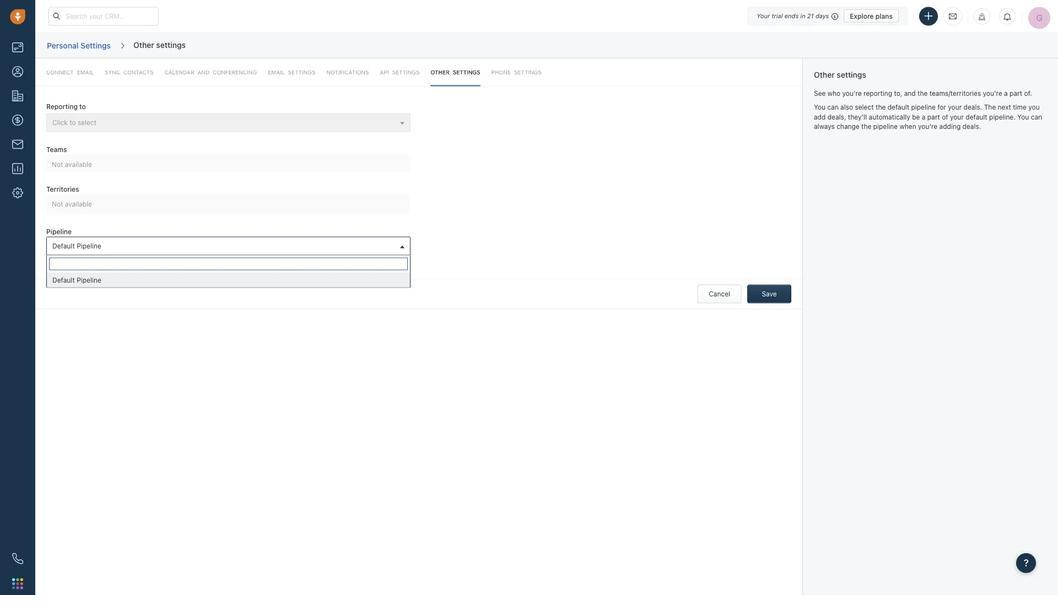 Task type: describe. For each thing, give the bounding box(es) containing it.
available for territories
[[65, 200, 92, 208]]

pipeline for default pipeline dropdown button
[[77, 242, 101, 250]]

phone settings link
[[491, 58, 542, 86]]

personal settings link
[[46, 37, 111, 54]]

0 vertical spatial pipeline
[[911, 103, 936, 111]]

reporting to
[[46, 102, 86, 110]]

0 horizontal spatial you're
[[842, 89, 862, 97]]

reporting
[[864, 89, 892, 97]]

2 horizontal spatial you're
[[983, 89, 1002, 97]]

part inside "you can also select the default pipeline for your deals. the next time you add deals, they'll automatically be a part of your default pipeline. you can always change the pipeline when you're adding deals."
[[927, 113, 940, 121]]

other settings link
[[431, 58, 480, 86]]

phone element
[[7, 548, 29, 570]]

conferencing
[[213, 69, 257, 75]]

of.
[[1024, 89, 1032, 97]]

available for teams
[[65, 160, 92, 168]]

email settings link
[[268, 58, 315, 86]]

they'll
[[848, 113, 867, 121]]

be
[[912, 113, 920, 121]]

0 vertical spatial your
[[948, 103, 962, 111]]

settings for email settings
[[288, 69, 315, 75]]

2 horizontal spatial other
[[814, 70, 835, 79]]

your trial ends in 21 days
[[757, 12, 829, 20]]

time
[[1013, 103, 1027, 111]]

and inside tab list
[[198, 69, 210, 75]]

to for click
[[70, 119, 76, 126]]

add
[[814, 113, 826, 121]]

pipeline for default pipeline list box
[[77, 276, 101, 284]]

settings for api settings
[[392, 69, 420, 75]]

settings inside 'link'
[[514, 69, 542, 75]]

0 vertical spatial can
[[827, 103, 839, 111]]

see who you're reporting to, and the teams/territories you're a part of.
[[814, 89, 1032, 97]]

your
[[757, 12, 770, 20]]

pipelines
[[100, 259, 128, 267]]

1 horizontal spatial and
[[904, 89, 916, 97]]

0 horizontal spatial you
[[814, 103, 826, 111]]

personal settings
[[47, 41, 111, 50]]

0 vertical spatial pipeline
[[46, 228, 72, 236]]

1 vertical spatial the
[[876, 103, 886, 111]]

sales
[[82, 259, 99, 267]]

change
[[837, 122, 860, 130]]

api settings
[[380, 69, 420, 75]]

email settings
[[268, 69, 315, 75]]

you
[[1029, 103, 1040, 111]]

who
[[828, 89, 841, 97]]

freshworks switcher image
[[12, 578, 23, 589]]

default pipeline list box
[[47, 272, 410, 287]]

tab panel containing reporting to
[[35, 58, 802, 310]]

connect email link
[[46, 58, 94, 86]]

2 horizontal spatial other settings
[[814, 70, 866, 79]]

default for default pipeline list box
[[52, 276, 75, 284]]

21
[[807, 12, 814, 20]]

deals,
[[828, 113, 846, 121]]

a inside "you can also select the default pipeline for your deals. the next time you add deals, they'll automatically be a part of your default pipeline. you can always change the pipeline when you're adding deals."
[[922, 113, 926, 121]]

trial
[[772, 12, 783, 20]]

api settings link
[[380, 58, 420, 86]]

not for territories
[[52, 200, 63, 208]]

api
[[380, 69, 389, 75]]

default pipeline for default pipeline list box
[[52, 276, 101, 284]]

always
[[814, 122, 835, 130]]

notifications
[[326, 69, 369, 75]]

explore
[[850, 12, 874, 20]]

0 horizontal spatial other settings
[[133, 40, 186, 49]]

1 vertical spatial can
[[1031, 113, 1042, 121]]



Task type: vqa. For each thing, say whether or not it's contained in the screenshot.
Default Pipeline dropdown button
yes



Task type: locate. For each thing, give the bounding box(es) containing it.
default pipeline inside default pipeline option
[[52, 276, 101, 284]]

1 horizontal spatial select
[[855, 103, 874, 111]]

1 horizontal spatial other settings
[[431, 69, 480, 75]]

to,
[[894, 89, 902, 97]]

tab list containing connect email
[[35, 58, 802, 86]]

plans
[[876, 12, 893, 20]]

and right to,
[[904, 89, 916, 97]]

1 horizontal spatial part
[[1010, 89, 1022, 97]]

default inside option
[[52, 276, 75, 284]]

0 horizontal spatial other
[[133, 40, 154, 49]]

you're down be
[[918, 122, 938, 130]]

0 horizontal spatial part
[[927, 113, 940, 121]]

settings up who
[[837, 70, 866, 79]]

reporting
[[46, 102, 78, 110]]

contacts
[[123, 69, 154, 75]]

1 horizontal spatial other
[[431, 69, 450, 75]]

territories
[[46, 185, 79, 193]]

you can also select the default pipeline for your deals. the next time you add deals, they'll automatically be a part of your default pipeline. you can always change the pipeline when you're adding deals.
[[814, 103, 1042, 130]]

can down you
[[1031, 113, 1042, 121]]

a
[[1004, 89, 1008, 97], [922, 113, 926, 121]]

2 default from the top
[[52, 276, 75, 284]]

default
[[888, 103, 909, 111], [966, 113, 987, 121]]

default up manage
[[52, 242, 75, 250]]

pipeline
[[46, 228, 72, 236], [77, 242, 101, 250], [77, 276, 101, 284]]

pipeline up "sales"
[[77, 242, 101, 250]]

explore plans link
[[844, 9, 899, 23]]

email
[[77, 69, 94, 75]]

0 horizontal spatial to
[[70, 119, 76, 126]]

you up the "add"
[[814, 103, 826, 111]]

not available down the teams
[[52, 160, 92, 168]]

1 horizontal spatial you're
[[918, 122, 938, 130]]

you
[[814, 103, 826, 111], [1018, 113, 1029, 121]]

part left of on the right top
[[927, 113, 940, 121]]

0 horizontal spatial default
[[888, 103, 909, 111]]

1 vertical spatial deals.
[[963, 122, 981, 130]]

1 available from the top
[[65, 160, 92, 168]]

0 vertical spatial and
[[198, 69, 210, 75]]

click to select button
[[46, 113, 411, 132]]

settings up calendar
[[156, 40, 186, 49]]

the
[[918, 89, 928, 97], [876, 103, 886, 111], [861, 122, 872, 130]]

0 vertical spatial default
[[888, 103, 909, 111]]

2 horizontal spatial settings
[[392, 69, 420, 75]]

click
[[52, 119, 68, 126]]

not down territories
[[52, 200, 63, 208]]

click to select
[[52, 119, 97, 126]]

2 not from the top
[[52, 200, 63, 208]]

0 horizontal spatial select
[[78, 119, 97, 126]]

ends
[[785, 12, 799, 20]]

can
[[827, 103, 839, 111], [1031, 113, 1042, 121]]

0 vertical spatial select
[[855, 103, 874, 111]]

your
[[948, 103, 962, 111], [950, 113, 964, 121]]

1 horizontal spatial pipeline
[[911, 103, 936, 111]]

the up "you can also select the default pipeline for your deals. the next time you add deals, they'll automatically be a part of your default pipeline. you can always change the pipeline when you're adding deals." at the top of page
[[918, 89, 928, 97]]

default pipeline inside default pipeline dropdown button
[[52, 242, 101, 250]]

1 vertical spatial pipeline
[[873, 122, 898, 130]]

see
[[814, 89, 826, 97]]

default up automatically
[[888, 103, 909, 111]]

you're up the
[[983, 89, 1002, 97]]

to inside button
[[70, 119, 76, 126]]

0 vertical spatial default
[[52, 242, 75, 250]]

2 available from the top
[[65, 200, 92, 208]]

cancel button
[[698, 285, 742, 303]]

1 horizontal spatial a
[[1004, 89, 1008, 97]]

part
[[1010, 89, 1022, 97], [927, 113, 940, 121]]

available
[[65, 160, 92, 168], [65, 200, 92, 208]]

notifications link
[[326, 58, 369, 86]]

phone
[[491, 69, 511, 75]]

for
[[938, 103, 946, 111]]

select
[[855, 103, 874, 111], [78, 119, 97, 126]]

1 default pipeline from the top
[[52, 242, 101, 250]]

connect
[[46, 69, 74, 75]]

settings right api
[[392, 69, 420, 75]]

None search field
[[49, 258, 408, 270]]

1 vertical spatial your
[[950, 113, 964, 121]]

automatically
[[869, 113, 910, 121]]

1 horizontal spatial the
[[876, 103, 886, 111]]

calendar and conferencing
[[165, 69, 257, 75]]

0 vertical spatial the
[[918, 89, 928, 97]]

pipeline inside option
[[77, 276, 101, 284]]

0 horizontal spatial a
[[922, 113, 926, 121]]

pipeline.
[[989, 113, 1016, 121]]

1 default from the top
[[52, 242, 75, 250]]

default inside dropdown button
[[52, 242, 75, 250]]

deals. right adding
[[963, 122, 981, 130]]

1 horizontal spatial to
[[79, 102, 86, 110]]

1 vertical spatial default
[[52, 276, 75, 284]]

select inside button
[[78, 119, 97, 126]]

1 vertical spatial to
[[70, 119, 76, 126]]

0 horizontal spatial pipeline
[[873, 122, 898, 130]]

1 vertical spatial a
[[922, 113, 926, 121]]

when
[[900, 122, 916, 130]]

calendar
[[165, 69, 194, 75]]

default pipeline up manage
[[52, 242, 101, 250]]

other settings up who
[[814, 70, 866, 79]]

adding
[[939, 122, 961, 130]]

default for default pipeline dropdown button
[[52, 242, 75, 250]]

next
[[998, 103, 1011, 111]]

phone image
[[12, 553, 23, 564]]

1 horizontal spatial settings
[[288, 69, 315, 75]]

the down the they'll
[[861, 122, 872, 130]]

settings right 'phone'
[[514, 69, 542, 75]]

not for teams
[[52, 160, 63, 168]]

other
[[133, 40, 154, 49], [431, 69, 450, 75], [814, 70, 835, 79]]

1 vertical spatial default pipeline
[[52, 276, 101, 284]]

2 vertical spatial the
[[861, 122, 872, 130]]

your up adding
[[950, 113, 964, 121]]

not down the teams
[[52, 160, 63, 168]]

available down territories
[[65, 200, 92, 208]]

settings
[[80, 41, 111, 50], [288, 69, 315, 75], [392, 69, 420, 75]]

1 vertical spatial pipeline
[[77, 242, 101, 250]]

settings up email
[[80, 41, 111, 50]]

and right calendar
[[198, 69, 210, 75]]

default pipeline button
[[46, 237, 411, 255]]

1 vertical spatial select
[[78, 119, 97, 126]]

your right for at the right top of the page
[[948, 103, 962, 111]]

phone settings
[[491, 69, 542, 75]]

0 vertical spatial default pipeline
[[52, 242, 101, 250]]

you're inside "you can also select the default pipeline for your deals. the next time you add deals, they'll automatically be a part of your default pipeline. you can always change the pipeline when you're adding deals."
[[918, 122, 938, 130]]

1 vertical spatial you
[[1018, 113, 1029, 121]]

manage sales pipelines link
[[38, 259, 137, 267]]

default down the
[[966, 113, 987, 121]]

select down reporting to
[[78, 119, 97, 126]]

pipeline inside dropdown button
[[77, 242, 101, 250]]

1 not from the top
[[52, 160, 63, 168]]

0 vertical spatial deals.
[[964, 103, 982, 111]]

of
[[942, 113, 948, 121]]

tab panel
[[35, 58, 802, 310]]

days
[[816, 12, 829, 20]]

default down manage
[[52, 276, 75, 284]]

explore plans
[[850, 12, 893, 20]]

personal
[[47, 41, 78, 50]]

2 not available from the top
[[52, 200, 92, 208]]

email
[[268, 69, 285, 75]]

0 vertical spatial not available
[[52, 160, 92, 168]]

1 vertical spatial available
[[65, 200, 92, 208]]

default pipeline option
[[47, 272, 410, 287]]

0 horizontal spatial can
[[827, 103, 839, 111]]

1 vertical spatial part
[[927, 113, 940, 121]]

2 vertical spatial pipeline
[[77, 276, 101, 284]]

also
[[840, 103, 853, 111]]

teams/territories
[[930, 89, 981, 97]]

default pipeline
[[52, 242, 101, 250], [52, 276, 101, 284]]

pipeline
[[911, 103, 936, 111], [873, 122, 898, 130]]

you're
[[842, 89, 862, 97], [983, 89, 1002, 97], [918, 122, 938, 130]]

the
[[984, 103, 996, 111]]

pipeline up be
[[911, 103, 936, 111]]

0 horizontal spatial and
[[198, 69, 210, 75]]

calendar and conferencing link
[[165, 58, 257, 86]]

0 vertical spatial a
[[1004, 89, 1008, 97]]

teams
[[46, 146, 67, 153]]

select up the they'll
[[855, 103, 874, 111]]

default pipeline down manage
[[52, 276, 101, 284]]

1 horizontal spatial you
[[1018, 113, 1029, 121]]

other settings up calendar
[[133, 40, 186, 49]]

sync contacts
[[105, 69, 154, 75]]

you're up "also"
[[842, 89, 862, 97]]

in
[[800, 12, 806, 20]]

available down the teams
[[65, 160, 92, 168]]

not available
[[52, 160, 92, 168], [52, 200, 92, 208]]

select inside "you can also select the default pipeline for your deals. the next time you add deals, they'll automatically be a part of your default pipeline. you can always change the pipeline when you're adding deals."
[[855, 103, 874, 111]]

other inside other settings link
[[431, 69, 450, 75]]

sync
[[105, 69, 120, 75]]

not available for teams
[[52, 160, 92, 168]]

other settings left 'phone'
[[431, 69, 480, 75]]

pipeline up manage
[[46, 228, 72, 236]]

settings right email
[[288, 69, 315, 75]]

save
[[762, 290, 777, 298]]

0 vertical spatial you
[[814, 103, 826, 111]]

save button
[[747, 285, 791, 303]]

sync contacts link
[[105, 58, 154, 86]]

0 vertical spatial to
[[79, 102, 86, 110]]

0 vertical spatial part
[[1010, 89, 1022, 97]]

1 vertical spatial not available
[[52, 200, 92, 208]]

1 vertical spatial default
[[966, 113, 987, 121]]

send email image
[[949, 12, 957, 21]]

0 horizontal spatial settings
[[80, 41, 111, 50]]

and
[[198, 69, 210, 75], [904, 89, 916, 97]]

1 horizontal spatial default
[[966, 113, 987, 121]]

deals.
[[964, 103, 982, 111], [963, 122, 981, 130]]

deals. left the
[[964, 103, 982, 111]]

you down time
[[1018, 113, 1029, 121]]

cancel
[[709, 290, 730, 298]]

2 default pipeline from the top
[[52, 276, 101, 284]]

connect email
[[46, 69, 94, 75]]

0 horizontal spatial the
[[861, 122, 872, 130]]

part left of.
[[1010, 89, 1022, 97]]

pipeline down automatically
[[873, 122, 898, 130]]

other right api settings
[[431, 69, 450, 75]]

0 vertical spatial not
[[52, 160, 63, 168]]

Search your CRM... text field
[[48, 7, 159, 26]]

to
[[79, 102, 86, 110], [70, 119, 76, 126]]

0 vertical spatial available
[[65, 160, 92, 168]]

manage
[[56, 259, 81, 267]]

the up automatically
[[876, 103, 886, 111]]

other up contacts
[[133, 40, 154, 49]]

1 vertical spatial and
[[904, 89, 916, 97]]

1 vertical spatial not
[[52, 200, 63, 208]]

settings left 'phone'
[[453, 69, 480, 75]]

manage sales pipelines
[[56, 259, 128, 267]]

settings for personal settings
[[80, 41, 111, 50]]

can up "deals,"
[[827, 103, 839, 111]]

1 not available from the top
[[52, 160, 92, 168]]

a up next
[[1004, 89, 1008, 97]]

tab list
[[35, 58, 802, 86]]

default
[[52, 242, 75, 250], [52, 276, 75, 284]]

other settings
[[133, 40, 186, 49], [431, 69, 480, 75], [814, 70, 866, 79]]

1 horizontal spatial can
[[1031, 113, 1042, 121]]

to right click
[[70, 119, 76, 126]]

not available down territories
[[52, 200, 92, 208]]

to for reporting
[[79, 102, 86, 110]]

pipeline down manage sales pipelines link at left
[[77, 276, 101, 284]]

default pipeline for default pipeline dropdown button
[[52, 242, 101, 250]]

2 horizontal spatial the
[[918, 89, 928, 97]]

a right be
[[922, 113, 926, 121]]

not available for territories
[[52, 200, 92, 208]]

what's new image
[[978, 13, 986, 21]]

other up see
[[814, 70, 835, 79]]

to up the "click to select"
[[79, 102, 86, 110]]



